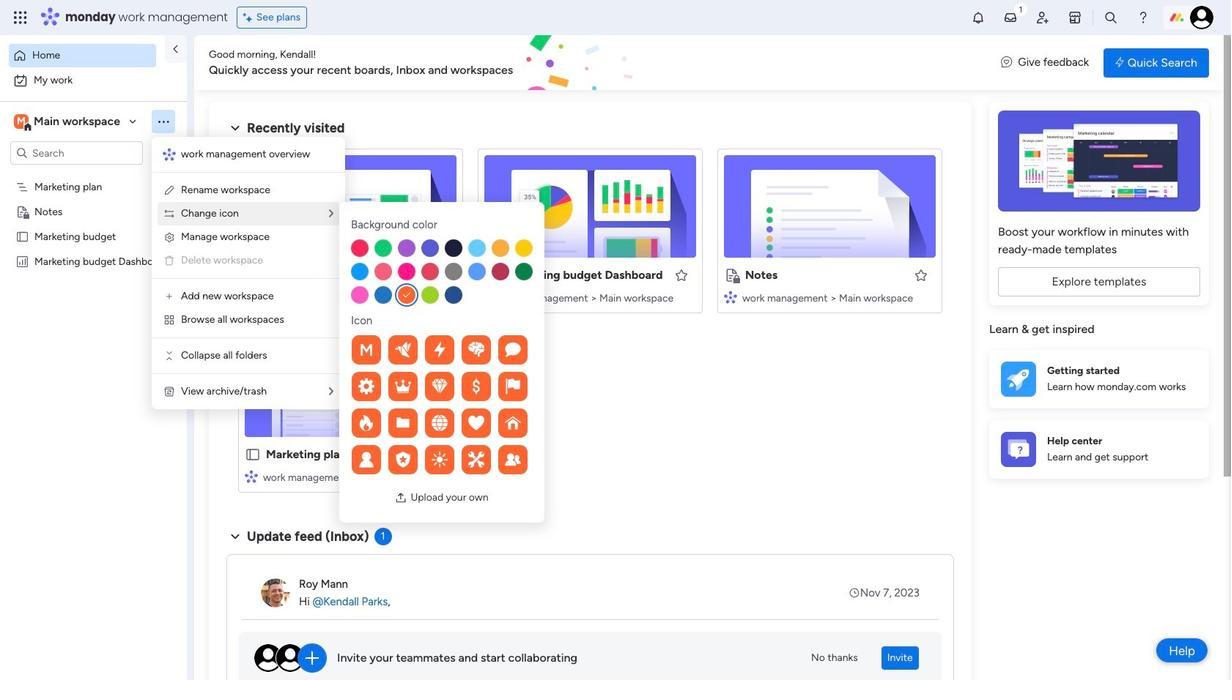 Task type: locate. For each thing, give the bounding box(es) containing it.
notifications image
[[971, 10, 986, 25]]

select product image
[[13, 10, 28, 25]]

add to favorites image
[[674, 268, 689, 283], [914, 268, 929, 283], [435, 447, 449, 462]]

2 list arrow image from the top
[[329, 387, 333, 397]]

menu item
[[163, 252, 333, 270]]

0 vertical spatial list arrow image
[[329, 209, 333, 219]]

list arrow image for change icon
[[329, 209, 333, 219]]

change icon image
[[163, 208, 175, 220]]

2 vertical spatial option
[[0, 173, 187, 176]]

delete workspace image
[[163, 255, 175, 267]]

browse all workspaces image
[[163, 314, 175, 326]]

quick search results list box
[[226, 137, 954, 511]]

1 horizontal spatial public board image
[[245, 267, 261, 284]]

see plans image
[[243, 10, 256, 26]]

public dashboard image
[[15, 254, 29, 268]]

rename workspace image
[[163, 185, 175, 196]]

2 horizontal spatial add to favorites image
[[914, 268, 929, 283]]

monday marketplace image
[[1068, 10, 1082, 25]]

kendall parks image
[[1190, 6, 1214, 29]]

1 vertical spatial public board image
[[245, 267, 261, 284]]

collapse all folders image
[[163, 350, 175, 362]]

1 horizontal spatial add to favorites image
[[674, 268, 689, 283]]

0 horizontal spatial public board image
[[15, 229, 29, 243]]

roy mann image
[[261, 579, 290, 608]]

view archive/trash image
[[163, 386, 175, 398]]

search everything image
[[1104, 10, 1118, 25]]

1 vertical spatial list arrow image
[[329, 387, 333, 397]]

photo icon image
[[395, 492, 407, 504]]

1 list arrow image from the top
[[329, 209, 333, 219]]

list box
[[0, 171, 187, 472]]

option
[[9, 44, 156, 67], [9, 69, 178, 92], [0, 173, 187, 176]]

1 vertical spatial option
[[9, 69, 178, 92]]

public board image
[[15, 229, 29, 243], [245, 267, 261, 284]]

update feed image
[[1003, 10, 1018, 25]]

v2 bolt switch image
[[1116, 55, 1124, 71]]

Search in workspace field
[[31, 145, 122, 162]]

0 horizontal spatial add to favorites image
[[435, 447, 449, 462]]

menu
[[152, 137, 345, 410]]

0 vertical spatial public board image
[[15, 229, 29, 243]]

workspace image
[[14, 114, 29, 130]]

list arrow image for view archive/trash icon
[[329, 387, 333, 397]]

add to favorites image for public dashboard icon
[[674, 268, 689, 283]]

public board image
[[245, 447, 261, 463]]

public board image up public dashboard image
[[15, 229, 29, 243]]

public board image up component icon
[[245, 267, 261, 284]]

close update feed (inbox) image
[[226, 528, 244, 546]]

v2 user feedback image
[[1001, 54, 1012, 71]]

0 vertical spatial option
[[9, 44, 156, 67]]

list arrow image
[[329, 209, 333, 219], [329, 387, 333, 397]]

add to favorites image
[[435, 268, 449, 283]]

component image
[[724, 291, 737, 304]]



Task type: vqa. For each thing, say whether or not it's contained in the screenshot.
DELETE WORKSPACE icon
yes



Task type: describe. For each thing, give the bounding box(es) containing it.
1 image
[[1014, 1, 1027, 17]]

close recently visited image
[[226, 119, 244, 137]]

private board image
[[724, 267, 740, 284]]

invite members image
[[1036, 10, 1050, 25]]

workspace selection element
[[14, 113, 122, 132]]

add new workspace image
[[163, 291, 175, 303]]

1 element
[[374, 528, 392, 546]]

manage workspace image
[[163, 232, 175, 243]]

add to favorites image for public board image
[[435, 447, 449, 462]]

component image
[[245, 291, 258, 304]]

private board image
[[15, 204, 29, 218]]

help center element
[[989, 420, 1209, 479]]

help image
[[1136, 10, 1151, 25]]

workspace options image
[[156, 114, 171, 129]]

add to favorites image for private board image
[[914, 268, 929, 283]]

getting started element
[[989, 350, 1209, 409]]

templates image image
[[1003, 111, 1196, 212]]

public dashboard image
[[484, 267, 501, 284]]



